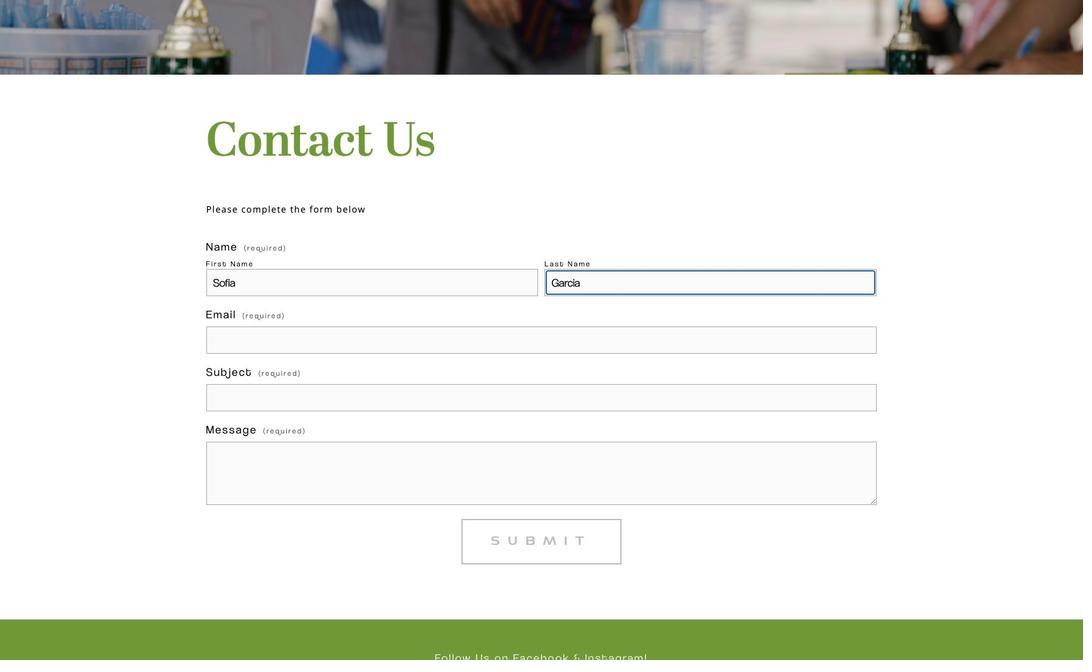 Task type: describe. For each thing, give the bounding box(es) containing it.
pie eating contest 2.jpg image
[[0, 0, 1084, 368]]



Task type: locate. For each thing, give the bounding box(es) containing it.
None text field
[[206, 384, 877, 411]]

None text field
[[206, 269, 539, 296], [545, 269, 877, 296], [206, 442, 877, 505], [206, 269, 539, 296], [545, 269, 877, 296], [206, 442, 877, 505]]

None email field
[[206, 327, 877, 354]]



